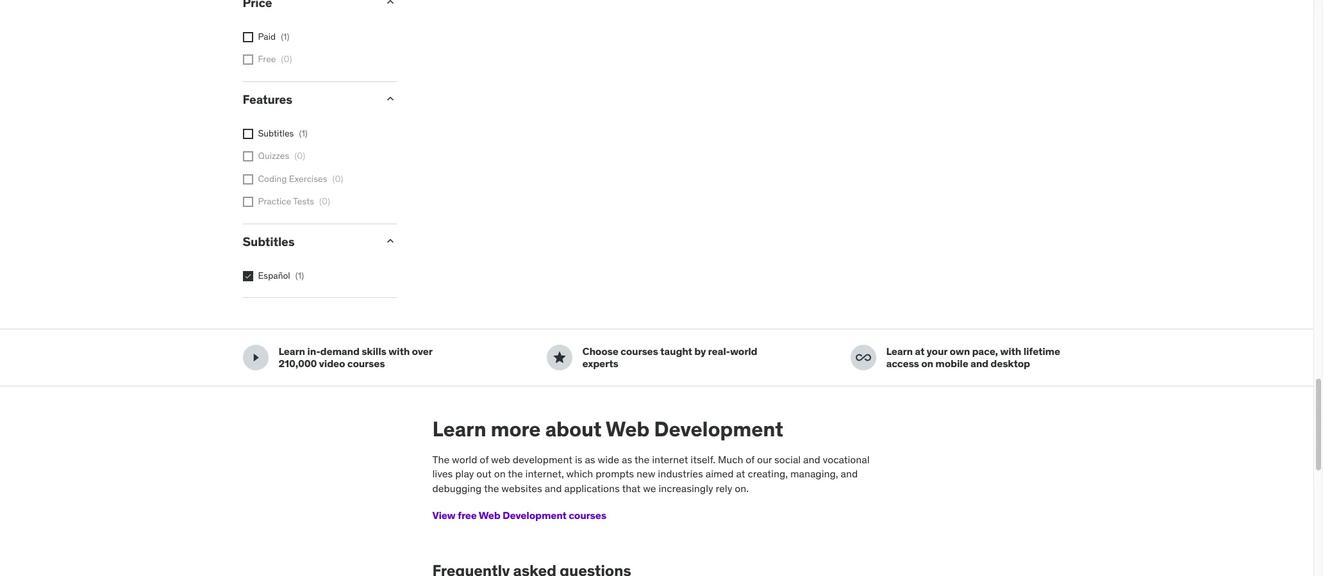 Task type: locate. For each thing, give the bounding box(es) containing it.
the down out
[[484, 482, 499, 495]]

español (1)
[[258, 270, 304, 281]]

as
[[585, 453, 596, 466], [622, 453, 633, 466]]

pace,
[[973, 345, 999, 358]]

view free web development courses link
[[433, 501, 607, 532]]

xsmall image left "español"
[[243, 271, 253, 281]]

4 xsmall image from the top
[[243, 152, 253, 162]]

subtitles (1)
[[258, 127, 308, 139]]

is
[[575, 453, 583, 466]]

xsmall image down xsmall icon
[[243, 197, 253, 207]]

xsmall image left subtitles (1)
[[243, 129, 253, 139]]

play
[[456, 468, 474, 481]]

3 xsmall image from the top
[[243, 129, 253, 139]]

learn for learn at your own pace, with lifetime access on mobile and desktop
[[887, 345, 913, 358]]

out
[[477, 468, 492, 481]]

development
[[654, 417, 784, 443], [503, 510, 567, 522]]

0 vertical spatial small image
[[384, 0, 397, 8]]

2 with from the left
[[1001, 345, 1022, 358]]

1 vertical spatial the
[[508, 468, 523, 481]]

we
[[643, 482, 657, 495]]

exercises
[[289, 173, 327, 185]]

with inside learn at your own pace, with lifetime access on mobile and desktop
[[1001, 345, 1022, 358]]

xsmall image up xsmall icon
[[243, 152, 253, 162]]

at up "on."
[[737, 468, 746, 481]]

5 xsmall image from the top
[[243, 197, 253, 207]]

0 horizontal spatial medium image
[[552, 350, 567, 366]]

learn inside learn in-demand skills with over 210,000 video courses
[[279, 345, 305, 358]]

(0) right "exercises"
[[333, 173, 343, 185]]

0 horizontal spatial world
[[452, 453, 478, 466]]

world up "play"
[[452, 453, 478, 466]]

the up the new
[[635, 453, 650, 466]]

coding
[[258, 173, 287, 185]]

medium image
[[552, 350, 567, 366], [856, 350, 871, 366]]

0 vertical spatial the
[[635, 453, 650, 466]]

0 horizontal spatial web
[[479, 510, 501, 522]]

choose courses taught by real-world experts
[[583, 345, 758, 370]]

web up wide
[[606, 417, 650, 443]]

0 vertical spatial development
[[654, 417, 784, 443]]

learn for learn in-demand skills with over 210,000 video courses
[[279, 345, 305, 358]]

1 vertical spatial on
[[494, 468, 506, 481]]

creating,
[[748, 468, 788, 481]]

increasingly
[[659, 482, 714, 495]]

1 horizontal spatial on
[[922, 358, 934, 370]]

1 horizontal spatial medium image
[[856, 350, 871, 366]]

1 with from the left
[[389, 345, 410, 358]]

0 vertical spatial (1)
[[281, 31, 290, 42]]

practice tests (0)
[[258, 196, 330, 207]]

small image
[[384, 0, 397, 8], [384, 235, 397, 248]]

of
[[480, 453, 489, 466], [746, 453, 755, 466]]

0 vertical spatial web
[[606, 417, 650, 443]]

on inside the world of web development is as wide as the internet itself. much of our social and vocational lives play out on the internet, which prompts new industries aimed at creating, managing, and debugging the websites and applications that we increasingly rely on.
[[494, 468, 506, 481]]

that
[[622, 482, 641, 495]]

taught
[[661, 345, 693, 358]]

1 vertical spatial (1)
[[299, 127, 308, 139]]

2 medium image from the left
[[856, 350, 871, 366]]

on left mobile
[[922, 358, 934, 370]]

(1)
[[281, 31, 290, 42], [299, 127, 308, 139], [296, 270, 304, 281]]

your
[[927, 345, 948, 358]]

subtitles up "español"
[[243, 234, 295, 250]]

0 horizontal spatial learn
[[279, 345, 305, 358]]

and
[[971, 358, 989, 370], [804, 453, 821, 466], [841, 468, 858, 481], [545, 482, 562, 495]]

(1) up quizzes (0)
[[299, 127, 308, 139]]

2 vertical spatial the
[[484, 482, 499, 495]]

lifetime
[[1024, 345, 1061, 358]]

skills
[[362, 345, 387, 358]]

web right free
[[479, 510, 501, 522]]

courses down applications
[[569, 510, 607, 522]]

development down websites
[[503, 510, 567, 522]]

1 vertical spatial web
[[479, 510, 501, 522]]

internet,
[[526, 468, 564, 481]]

courses inside learn in-demand skills with over 210,000 video courses
[[347, 358, 385, 370]]

world
[[731, 345, 758, 358], [452, 453, 478, 466]]

(0) right "tests"
[[319, 196, 330, 207]]

1 vertical spatial small image
[[384, 235, 397, 248]]

world right by
[[731, 345, 758, 358]]

of up out
[[480, 453, 489, 466]]

1 vertical spatial world
[[452, 453, 478, 466]]

1 horizontal spatial at
[[916, 345, 925, 358]]

1 vertical spatial subtitles
[[243, 234, 295, 250]]

2 xsmall image from the top
[[243, 55, 253, 65]]

0 horizontal spatial courses
[[347, 358, 385, 370]]

our
[[758, 453, 772, 466]]

which
[[567, 468, 594, 481]]

at
[[916, 345, 925, 358], [737, 468, 746, 481]]

2 horizontal spatial courses
[[621, 345, 659, 358]]

learn left in-
[[279, 345, 305, 358]]

0 horizontal spatial as
[[585, 453, 596, 466]]

web
[[606, 417, 650, 443], [479, 510, 501, 522]]

world inside choose courses taught by real-world experts
[[731, 345, 758, 358]]

1 horizontal spatial learn
[[433, 417, 487, 443]]

quizzes (0)
[[258, 150, 306, 162]]

1 horizontal spatial the
[[508, 468, 523, 481]]

2 small image from the top
[[384, 235, 397, 248]]

0 horizontal spatial on
[[494, 468, 506, 481]]

coding exercises (0)
[[258, 173, 343, 185]]

subtitles for subtitles (1)
[[258, 127, 294, 139]]

at inside learn at your own pace, with lifetime access on mobile and desktop
[[916, 345, 925, 358]]

1 horizontal spatial world
[[731, 345, 758, 358]]

medium image left access
[[856, 350, 871, 366]]

1 small image from the top
[[384, 0, 397, 8]]

1 horizontal spatial of
[[746, 453, 755, 466]]

managing,
[[791, 468, 839, 481]]

practice
[[258, 196, 291, 207]]

(1) right paid
[[281, 31, 290, 42]]

courses right video
[[347, 358, 385, 370]]

learn up the
[[433, 417, 487, 443]]

1 horizontal spatial courses
[[569, 510, 607, 522]]

1 xsmall image from the top
[[243, 32, 253, 42]]

(0)
[[281, 53, 292, 65], [295, 150, 306, 162], [333, 173, 343, 185], [319, 196, 330, 207]]

real-
[[708, 345, 731, 358]]

at left your
[[916, 345, 925, 358]]

medium image
[[248, 350, 263, 366]]

more
[[491, 417, 541, 443]]

6 xsmall image from the top
[[243, 271, 253, 281]]

xsmall image left paid
[[243, 32, 253, 42]]

xsmall image for español
[[243, 271, 253, 281]]

xsmall image for paid
[[243, 32, 253, 42]]

subtitles
[[258, 127, 294, 139], [243, 234, 295, 250]]

with right pace,
[[1001, 345, 1022, 358]]

1 vertical spatial development
[[503, 510, 567, 522]]

about
[[545, 417, 602, 443]]

xsmall image
[[243, 32, 253, 42], [243, 55, 253, 65], [243, 129, 253, 139], [243, 152, 253, 162], [243, 197, 253, 207], [243, 271, 253, 281]]

the
[[635, 453, 650, 466], [508, 468, 523, 481], [484, 482, 499, 495]]

aimed
[[706, 468, 734, 481]]

1 horizontal spatial as
[[622, 453, 633, 466]]

subtitles for subtitles
[[243, 234, 295, 250]]

as right wide
[[622, 453, 633, 466]]

learn left your
[[887, 345, 913, 358]]

(1) right "español"
[[296, 270, 304, 281]]

0 horizontal spatial at
[[737, 468, 746, 481]]

access
[[887, 358, 920, 370]]

xsmall image left free
[[243, 55, 253, 65]]

as right is
[[585, 453, 596, 466]]

0 vertical spatial world
[[731, 345, 758, 358]]

with left the over
[[389, 345, 410, 358]]

(0) right free
[[281, 53, 292, 65]]

of left our
[[746, 453, 755, 466]]

1 horizontal spatial with
[[1001, 345, 1022, 358]]

world inside the world of web development is as wide as the internet itself. much of our social and vocational lives play out on the internet, which prompts new industries aimed at creating, managing, and debugging the websites and applications that we increasingly rely on.
[[452, 453, 478, 466]]

2 horizontal spatial learn
[[887, 345, 913, 358]]

lives
[[433, 468, 453, 481]]

learn inside learn at your own pace, with lifetime access on mobile and desktop
[[887, 345, 913, 358]]

small image
[[384, 92, 397, 105]]

social
[[775, 453, 801, 466]]

learn at your own pace, with lifetime access on mobile and desktop
[[887, 345, 1061, 370]]

subtitles up quizzes
[[258, 127, 294, 139]]

itself.
[[691, 453, 716, 466]]

on down web
[[494, 468, 506, 481]]

free
[[458, 510, 477, 522]]

0 vertical spatial at
[[916, 345, 925, 358]]

2 vertical spatial (1)
[[296, 270, 304, 281]]

1 horizontal spatial web
[[606, 417, 650, 443]]

and up the managing,
[[804, 453, 821, 466]]

experts
[[583, 358, 619, 370]]

vocational
[[823, 453, 870, 466]]

1 vertical spatial at
[[737, 468, 746, 481]]

on
[[922, 358, 934, 370], [494, 468, 506, 481]]

with
[[389, 345, 410, 358], [1001, 345, 1022, 358]]

0 vertical spatial on
[[922, 358, 934, 370]]

learn
[[279, 345, 305, 358], [887, 345, 913, 358], [433, 417, 487, 443]]

the up websites
[[508, 468, 523, 481]]

and right "own"
[[971, 358, 989, 370]]

courses left taught
[[621, 345, 659, 358]]

development up much
[[654, 417, 784, 443]]

medium image left experts
[[552, 350, 567, 366]]

mobile
[[936, 358, 969, 370]]

0 horizontal spatial with
[[389, 345, 410, 358]]

courses
[[621, 345, 659, 358], [347, 358, 385, 370], [569, 510, 607, 522]]

210,000
[[279, 358, 317, 370]]

0 horizontal spatial of
[[480, 453, 489, 466]]

(0) up the coding exercises (0) in the top of the page
[[295, 150, 306, 162]]

0 vertical spatial subtitles
[[258, 127, 294, 139]]

1 medium image from the left
[[552, 350, 567, 366]]



Task type: describe. For each thing, give the bounding box(es) containing it.
(1) for subtitles (1)
[[299, 127, 308, 139]]

medium image for choose
[[552, 350, 567, 366]]

subtitles button
[[243, 234, 374, 250]]

new
[[637, 468, 656, 481]]

0 horizontal spatial the
[[484, 482, 499, 495]]

by
[[695, 345, 706, 358]]

xsmall image for subtitles
[[243, 129, 253, 139]]

video
[[319, 358, 345, 370]]

view free web development courses
[[433, 510, 607, 522]]

over
[[412, 345, 433, 358]]

tests
[[293, 196, 314, 207]]

free (0)
[[258, 53, 292, 65]]

the
[[433, 453, 450, 466]]

features button
[[243, 92, 374, 107]]

and inside learn at your own pace, with lifetime access on mobile and desktop
[[971, 358, 989, 370]]

learn for learn more about web development
[[433, 417, 487, 443]]

xsmall image for practice
[[243, 197, 253, 207]]

web
[[491, 453, 510, 466]]

español
[[258, 270, 290, 281]]

1 horizontal spatial development
[[654, 417, 784, 443]]

paid
[[258, 31, 276, 42]]

medium image for learn
[[856, 350, 871, 366]]

courses inside choose courses taught by real-world experts
[[621, 345, 659, 358]]

the world of web development is as wide as the internet itself. much of our social and vocational lives play out on the internet, which prompts new industries aimed at creating, managing, and debugging the websites and applications that we increasingly rely on.
[[433, 453, 870, 495]]

with inside learn in-demand skills with over 210,000 video courses
[[389, 345, 410, 358]]

0 horizontal spatial development
[[503, 510, 567, 522]]

desktop
[[991, 358, 1031, 370]]

own
[[950, 345, 971, 358]]

learn in-demand skills with over 210,000 video courses
[[279, 345, 433, 370]]

2 of from the left
[[746, 453, 755, 466]]

xsmall image for free
[[243, 55, 253, 65]]

development
[[513, 453, 573, 466]]

rely
[[716, 482, 733, 495]]

free
[[258, 53, 276, 65]]

prompts
[[596, 468, 634, 481]]

on inside learn at your own pace, with lifetime access on mobile and desktop
[[922, 358, 934, 370]]

choose
[[583, 345, 619, 358]]

websites
[[502, 482, 543, 495]]

1 of from the left
[[480, 453, 489, 466]]

industries
[[658, 468, 704, 481]]

quizzes
[[258, 150, 290, 162]]

internet
[[652, 453, 689, 466]]

1 as from the left
[[585, 453, 596, 466]]

and down internet,
[[545, 482, 562, 495]]

view
[[433, 510, 456, 522]]

debugging
[[433, 482, 482, 495]]

much
[[718, 453, 744, 466]]

(1) for paid (1)
[[281, 31, 290, 42]]

demand
[[320, 345, 360, 358]]

paid (1)
[[258, 31, 290, 42]]

on.
[[735, 482, 749, 495]]

and down the vocational
[[841, 468, 858, 481]]

2 horizontal spatial the
[[635, 453, 650, 466]]

2 as from the left
[[622, 453, 633, 466]]

applications
[[565, 482, 620, 495]]

learn more about web development
[[433, 417, 784, 443]]

in-
[[307, 345, 320, 358]]

xsmall image
[[243, 174, 253, 185]]

wide
[[598, 453, 620, 466]]

xsmall image for quizzes
[[243, 152, 253, 162]]

(1) for español (1)
[[296, 270, 304, 281]]

features
[[243, 92, 293, 107]]

at inside the world of web development is as wide as the internet itself. much of our social and vocational lives play out on the internet, which prompts new industries aimed at creating, managing, and debugging the websites and applications that we increasingly rely on.
[[737, 468, 746, 481]]



Task type: vqa. For each thing, say whether or not it's contained in the screenshot.
leftmost The Learn
yes



